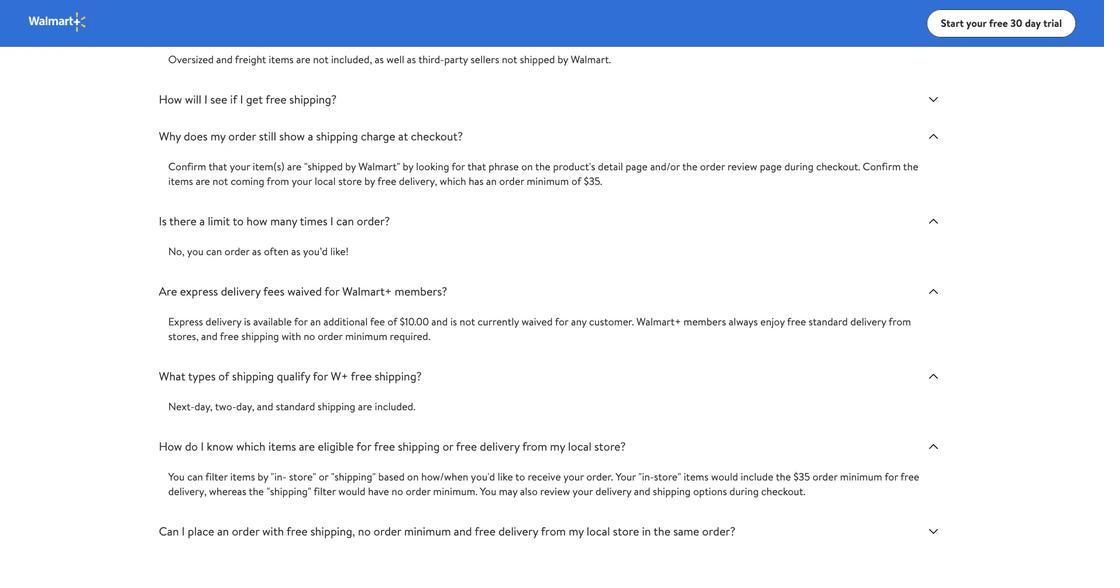 Task type: describe. For each thing, give the bounding box(es) containing it.
delivery inside you can filter items by "in- store" or "shipping" based on how/when you'd like to receive your order. your "in-store" items would include the $35 order minimum for free delivery, whereas the "shipping" filter would have no order minimum. you may also review your delivery and shipping options during checkout.
[[596, 484, 632, 499]]

are
[[159, 283, 177, 299]]

are left "included." at the left bottom of the page
[[358, 399, 373, 414]]

and down minimum.
[[454, 523, 472, 539]]

your right item(s)
[[292, 174, 312, 189]]

minimum inside express delivery is available for an additional fee of $10.00 and is not currently waived for any customer. walmart+ members always enjoy free standard delivery from stores, and free shipping with no order minimum required.
[[345, 329, 388, 344]]

on inside confirm that your item(s) are "shipped by walmart" by looking for that phrase on the product's detail page and/or the order review page during checkout. confirm the items are not coming from your local store by free delivery, which has an order minimum of $35.
[[522, 159, 533, 174]]

or inside you can filter items by "in- store" or "shipping" based on how/when you'd like to receive your order. your "in-store" items would include the $35 order minimum for free delivery, whereas the "shipping" filter would have no order minimum. you may also review your delivery and shipping options during checkout.
[[319, 470, 329, 484]]

items right freight
[[269, 52, 294, 67]]

walmart+ inside express delivery is available for an additional fee of $10.00 and is not currently waived for any customer. walmart+ members always enjoy free standard delivery from stores, and free shipping with no order minimum required.
[[637, 314, 682, 329]]

shipping inside express delivery is available for an additional fee of $10.00 and is not currently waived for any customer. walmart+ members always enjoy free standard delivery from stores, and free shipping with no order minimum required.
[[242, 329, 279, 344]]

express delivery is available for an additional fee of $10.00 and is not currently waived for any customer. walmart+ members always enjoy free standard delivery from stores, and free shipping with no order minimum required.
[[168, 314, 912, 344]]

why
[[159, 128, 181, 144]]

many
[[270, 213, 297, 229]]

can inside you can filter items by "in- store" or "shipping" based on how/when you'd like to receive your order. your "in-store" items would include the $35 order minimum for free delivery, whereas the "shipping" filter would have no order minimum. you may also review your delivery and shipping options during checkout.
[[187, 470, 203, 484]]

included,
[[331, 52, 372, 67]]

two-
[[215, 399, 236, 414]]

order down have
[[374, 523, 402, 539]]

1 "in- from the left
[[271, 470, 287, 484]]

how for how do i know which items are eligible for free shipping or free delivery from my local store?
[[159, 439, 182, 454]]

of inside express delivery is available for an additional fee of $10.00 and is not currently waived for any customer. walmart+ members always enjoy free standard delivery from stores, and free shipping with no order minimum required.
[[388, 314, 398, 329]]

you can filter items by "in- store" or "shipping" based on how/when you'd like to receive your order. your "in-store" items would include the $35 order minimum for free delivery, whereas the "shipping" filter would have no order minimum. you may also review your delivery and shipping options during checkout.
[[168, 470, 920, 499]]

well
[[387, 52, 405, 67]]

can
[[159, 523, 179, 539]]

during inside you can filter items by "in- store" or "shipping" based on how/when you'd like to receive your order. your "in-store" items would include the $35 order minimum for free delivery, whereas the "shipping" filter would have no order minimum. you may also review your delivery and shipping options during checkout.
[[730, 484, 759, 499]]

receive
[[528, 470, 561, 484]]

included.
[[375, 399, 416, 414]]

your inside start your free 30 day trial button
[[967, 16, 987, 30]]

items up "same"
[[684, 470, 709, 484]]

1 horizontal spatial filter
[[314, 484, 336, 499]]

required.
[[390, 329, 431, 344]]

if
[[230, 91, 237, 107]]

order down limit
[[225, 244, 250, 259]]

items down 'next-day, two-day, and standard shipping are included.'
[[269, 439, 296, 454]]

0 horizontal spatial standard
[[276, 399, 315, 414]]

do
[[185, 439, 198, 454]]

i right do
[[201, 439, 204, 454]]

like!
[[331, 244, 349, 259]]

from inside express delivery is available for an additional fee of $10.00 and is not currently waived for any customer. walmart+ members always enjoy free standard delivery from stores, and free shipping with no order minimum required.
[[889, 314, 912, 329]]

limit
[[208, 213, 230, 229]]

trial
[[1044, 16, 1063, 30]]

no inside you can filter items by "in- store" or "shipping" based on how/when you'd like to receive your order. your "in-store" items would include the $35 order minimum for free delivery, whereas the "shipping" filter would have no order minimum. you may also review your delivery and shipping options during checkout.
[[392, 484, 403, 499]]

whereas
[[209, 484, 247, 499]]

$10.00
[[400, 314, 429, 329]]

walmart"
[[359, 159, 401, 174]]

and right the $10.00
[[432, 314, 448, 329]]

with inside express delivery is available for an additional fee of $10.00 and is not currently waived for any customer. walmart+ members always enjoy free standard delivery from stores, and free shipping with no order minimum required.
[[282, 329, 301, 344]]

order down whereas
[[232, 523, 260, 539]]

and right the stores, at left bottom
[[201, 329, 218, 344]]

next-
[[168, 399, 195, 414]]

"shipped
[[304, 159, 343, 174]]

standard inside express delivery is available for an additional fee of $10.00 and is not currently waived for any customer. walmart+ members always enjoy free standard delivery from stores, and free shipping with no order minimum required.
[[809, 314, 848, 329]]

no, you can order as often as you'd like!
[[168, 244, 349, 259]]

get
[[246, 91, 263, 107]]

will
[[185, 91, 202, 107]]

by left the looking
[[403, 159, 414, 174]]

party
[[445, 52, 468, 67]]

freight
[[235, 52, 266, 67]]

1 horizontal spatial would
[[712, 470, 739, 484]]

and right two-
[[257, 399, 273, 414]]

free inside start your free 30 day trial button
[[990, 16, 1009, 30]]

express
[[180, 283, 218, 299]]

how will i see if i get free shipping? image
[[927, 93, 941, 107]]

are right item(s)
[[287, 159, 302, 174]]

phrase
[[489, 159, 519, 174]]

are up limit
[[196, 174, 210, 189]]

and left freight
[[216, 52, 233, 67]]

order right 'has'
[[500, 174, 525, 189]]

no,
[[168, 244, 185, 259]]

order right $35
[[813, 470, 838, 484]]

shipping,
[[311, 523, 355, 539]]

review inside confirm that your item(s) are "shipped by walmart" by looking for that phrase on the product's detail page and/or the order review page during checkout. confirm the items are not coming from your local store by free delivery, which has an order minimum of $35.
[[728, 159, 758, 174]]

any
[[571, 314, 587, 329]]

know
[[207, 439, 234, 454]]

does
[[184, 128, 208, 144]]

2 confirm from the left
[[863, 159, 901, 174]]

$35
[[794, 470, 811, 484]]

shipping left qualify
[[232, 368, 274, 384]]

for inside confirm that your item(s) are "shipped by walmart" by looking for that phrase on the product's detail page and/or the order review page during checkout. confirm the items are not coming from your local store by free delivery, which has an order minimum of $35.
[[452, 159, 465, 174]]

order left still
[[229, 128, 256, 144]]

not inside confirm that your item(s) are "shipped by walmart" by looking for that phrase on the product's detail page and/or the order review page during checkout. confirm the items are not coming from your local store by free delivery, which has an order minimum of $35.
[[213, 174, 228, 189]]

may
[[499, 484, 518, 499]]

store inside confirm that your item(s) are "shipped by walmart" by looking for that phrase on the product's detail page and/or the order review page during checkout. confirm the items are not coming from your local store by free delivery, which has an order minimum of $35.
[[339, 174, 362, 189]]

are left eligible
[[299, 439, 315, 454]]

fee
[[370, 314, 385, 329]]

you
[[187, 244, 204, 259]]

store?
[[595, 439, 626, 454]]

confirm that your item(s) are "shipped by walmart" by looking for that phrase on the product's detail page and/or the order review page during checkout. confirm the items are not coming from your local store by free delivery, which has an order minimum of $35.
[[168, 159, 919, 189]]

eligible
[[318, 439, 354, 454]]

what types of shipping qualify for w+ free shipping? image
[[927, 369, 941, 384]]

2 day, from the left
[[236, 399, 255, 414]]

shipping? for what types of shipping qualify for w+ free shipping?
[[375, 368, 422, 384]]

your
[[616, 470, 636, 484]]

for inside you can filter items by "in- store" or "shipping" based on how/when you'd like to receive your order. your "in-store" items would include the $35 order minimum for free delivery, whereas the "shipping" filter would have no order minimum. you may also review your delivery and shipping options during checkout.
[[885, 470, 899, 484]]

enjoy
[[761, 314, 785, 329]]

what types of shipping qualify for w+ free shipping?
[[159, 368, 422, 384]]

how will i see if i get free shipping?
[[159, 91, 337, 107]]

stores,
[[168, 329, 199, 344]]

at
[[398, 128, 408, 144]]

0 horizontal spatial waived
[[288, 283, 322, 299]]

charge
[[361, 128, 396, 144]]

i right times
[[331, 213, 334, 229]]

detail
[[598, 159, 624, 174]]

coming
[[231, 174, 265, 189]]

my for how do i know which items are eligible for free shipping or free delivery from my local store?
[[550, 439, 566, 454]]

how for how will i see if i get free shipping?
[[159, 91, 182, 107]]

0 horizontal spatial a
[[200, 213, 205, 229]]

1 horizontal spatial "shipping"
[[331, 470, 376, 484]]

are express delivery fees waived for walmart+ members? image
[[927, 285, 941, 299]]

can i place an order with free shipping, no order minimum and free delivery from my local store in the same order?
[[159, 523, 736, 539]]

why does my order still show a shipping charge at checkout? image
[[927, 129, 941, 143]]

to inside you can filter items by "in- store" or "shipping" based on how/when you'd like to receive your order. your "in-store" items would include the $35 order minimum for free delivery, whereas the "shipping" filter would have no order minimum. you may also review your delivery and shipping options during checkout.
[[516, 470, 526, 484]]

available
[[253, 314, 292, 329]]

shipping up how/when
[[398, 439, 440, 454]]

items down the know
[[230, 470, 255, 484]]

minimum inside confirm that your item(s) are "shipped by walmart" by looking for that phrase on the product's detail page and/or the order review page during checkout. confirm the items are not coming from your local store by free delivery, which has an order minimum of $35.
[[527, 174, 569, 189]]

your left order.
[[564, 470, 584, 484]]

show
[[279, 128, 305, 144]]

there
[[169, 213, 197, 229]]

how do i know which items are eligible for free shipping or free delivery from my local store?
[[159, 439, 626, 454]]

in
[[642, 523, 651, 539]]

shipping inside you can filter items by "in- store" or "shipping" based on how/when you'd like to receive your order. your "in-store" items would include the $35 order minimum for free delivery, whereas the "shipping" filter would have no order minimum. you may also review your delivery and shipping options during checkout.
[[653, 484, 691, 499]]

why does my order still show a shipping charge at checkout?
[[159, 128, 463, 144]]

product's
[[553, 159, 596, 174]]

0 vertical spatial walmart+
[[343, 283, 392, 299]]

members?
[[395, 283, 448, 299]]

1 that from the left
[[209, 159, 227, 174]]

is there a limit to how many times i can order? image
[[927, 214, 941, 228]]

0 horizontal spatial order?
[[357, 213, 390, 229]]

order.
[[587, 470, 614, 484]]

as left well at the left
[[375, 52, 384, 67]]

1 vertical spatial order?
[[703, 523, 736, 539]]

third-
[[419, 52, 445, 67]]

based
[[379, 470, 405, 484]]

shipping up "shipped
[[316, 128, 358, 144]]

minimum.
[[433, 484, 478, 499]]

your right receive
[[573, 484, 593, 499]]

you'd
[[303, 244, 328, 259]]

oversized
[[168, 52, 214, 67]]

options
[[694, 484, 728, 499]]

day
[[1026, 16, 1042, 30]]

0 horizontal spatial which
[[236, 439, 266, 454]]

0 horizontal spatial would
[[339, 484, 366, 499]]

0 horizontal spatial you
[[168, 470, 185, 484]]

i right can
[[182, 523, 185, 539]]

not inside express delivery is available for an additional fee of $10.00 and is not currently waived for any customer. walmart+ members always enjoy free standard delivery from stores, and free shipping with no order minimum required.
[[460, 314, 475, 329]]

0 horizontal spatial an
[[217, 523, 229, 539]]

walmart.
[[571, 52, 611, 67]]

shipping down w+
[[318, 399, 356, 414]]

0 horizontal spatial of
[[219, 368, 229, 384]]

0 horizontal spatial filter
[[206, 470, 228, 484]]

w+ image
[[28, 11, 87, 32]]

have
[[368, 484, 389, 499]]

of inside confirm that your item(s) are "shipped by walmart" by looking for that phrase on the product's detail page and/or the order review page during checkout. confirm the items are not coming from your local store by free delivery, which has an order minimum of $35.
[[572, 174, 582, 189]]

local for minimum
[[587, 523, 611, 539]]

start your free 30 day trial button
[[927, 9, 1077, 37]]

1 horizontal spatial you
[[480, 484, 497, 499]]



Task type: vqa. For each thing, say whether or not it's contained in the screenshot.
Netflix on the top
no



Task type: locate. For each thing, give the bounding box(es) containing it.
or down eligible
[[319, 470, 329, 484]]

are
[[296, 52, 311, 67], [287, 159, 302, 174], [196, 174, 210, 189], [358, 399, 373, 414], [299, 439, 315, 454]]

2 horizontal spatial can
[[337, 213, 354, 229]]

local up times
[[315, 174, 336, 189]]

members
[[684, 314, 727, 329]]

is
[[159, 213, 167, 229]]

1 horizontal spatial which
[[440, 174, 467, 189]]

1 vertical spatial walmart+
[[637, 314, 682, 329]]

no left additional on the left
[[304, 329, 315, 344]]

store
[[339, 174, 362, 189], [613, 523, 640, 539]]

always
[[729, 314, 758, 329]]

how
[[159, 91, 182, 107], [159, 439, 182, 454]]

day, left two-
[[195, 399, 213, 414]]

which inside confirm that your item(s) are "shipped by walmart" by looking for that phrase on the product's detail page and/or the order review page during checkout. confirm the items are not coming from your local store by free delivery, which has an order minimum of $35.
[[440, 174, 467, 189]]

how/when
[[422, 470, 469, 484]]

0 vertical spatial store
[[339, 174, 362, 189]]

2 vertical spatial local
[[587, 523, 611, 539]]

1 horizontal spatial page
[[760, 159, 782, 174]]

what
[[159, 368, 186, 384]]

place
[[188, 523, 215, 539]]

which right the know
[[236, 439, 266, 454]]

2 horizontal spatial my
[[569, 523, 584, 539]]

checkout. inside confirm that your item(s) are "shipped by walmart" by looking for that phrase on the product's detail page and/or the order review page during checkout. confirm the items are not coming from your local store by free delivery, which has an order minimum of $35.
[[817, 159, 861, 174]]

order up w+
[[318, 329, 343, 344]]

not
[[313, 52, 329, 67], [502, 52, 518, 67], [213, 174, 228, 189], [460, 314, 475, 329]]

by right whereas
[[258, 470, 269, 484]]

shipping down fees
[[242, 329, 279, 344]]

shipped
[[520, 52, 555, 67]]

0 horizontal spatial "shipping"
[[267, 484, 312, 499]]

would left have
[[339, 484, 366, 499]]

review inside you can filter items by "in- store" or "shipping" based on how/when you'd like to receive your order. your "in-store" items would include the $35 order minimum for free delivery, whereas the "shipping" filter would have no order minimum. you may also review your delivery and shipping options during checkout.
[[541, 484, 570, 499]]

qualify
[[277, 368, 311, 384]]

no right have
[[392, 484, 403, 499]]

which left 'has'
[[440, 174, 467, 189]]

1 page from the left
[[626, 159, 648, 174]]

delivery, down the at
[[399, 174, 438, 189]]

0 horizontal spatial confirm
[[168, 159, 206, 174]]

order
[[229, 128, 256, 144], [701, 159, 726, 174], [500, 174, 525, 189], [225, 244, 250, 259], [318, 329, 343, 344], [813, 470, 838, 484], [406, 484, 431, 499], [232, 523, 260, 539], [374, 523, 402, 539]]

waived inside express delivery is available for an additional fee of $10.00 and is not currently waived for any customer. walmart+ members always enjoy free standard delivery from stores, and free shipping with no order minimum required.
[[522, 314, 553, 329]]

store down charge
[[339, 174, 362, 189]]

free inside you can filter items by "in- store" or "shipping" based on how/when you'd like to receive your order. your "in-store" items would include the $35 order minimum for free delivery, whereas the "shipping" filter would have no order minimum. you may also review your delivery and shipping options during checkout.
[[901, 470, 920, 484]]

as right well at the left
[[407, 52, 416, 67]]

and/or
[[651, 159, 680, 174]]

what items are not available for w+ free shipping? image
[[927, 22, 941, 36]]

same
[[674, 523, 700, 539]]

is there a limit to how many times i can order?
[[159, 213, 390, 229]]

order right and/or on the right top of page
[[701, 159, 726, 174]]

i
[[204, 91, 208, 107], [240, 91, 243, 107], [331, 213, 334, 229], [201, 439, 204, 454], [182, 523, 185, 539]]

1 vertical spatial no
[[392, 484, 403, 499]]

times
[[300, 213, 328, 229]]

free inside confirm that your item(s) are "shipped by walmart" by looking for that phrase on the product's detail page and/or the order review page during checkout. confirm the items are not coming from your local store by free delivery, which has an order minimum of $35.
[[378, 174, 397, 189]]

a left limit
[[200, 213, 205, 229]]

1 vertical spatial can
[[206, 244, 222, 259]]

your
[[967, 16, 987, 30], [230, 159, 250, 174], [292, 174, 312, 189], [564, 470, 584, 484], [573, 484, 593, 499]]

how do i know which items are eligible for free shipping or free delivery from my local store? image
[[927, 440, 941, 454]]

express
[[168, 314, 203, 329]]

1 horizontal spatial waived
[[522, 314, 553, 329]]

include
[[741, 470, 774, 484]]

are left included,
[[296, 52, 311, 67]]

0 horizontal spatial page
[[626, 159, 648, 174]]

day,
[[195, 399, 213, 414], [236, 399, 255, 414]]

delivery, inside confirm that your item(s) are "shipped by walmart" by looking for that phrase on the product's detail page and/or the order review page during checkout. confirm the items are not coming from your local store by free delivery, which has an order minimum of $35.
[[399, 174, 438, 189]]

items inside confirm that your item(s) are "shipped by walmart" by looking for that phrase on the product's detail page and/or the order review page during checkout. confirm the items are not coming from your local store by free delivery, which has an order minimum of $35.
[[168, 174, 193, 189]]

as left often
[[252, 244, 261, 259]]

to
[[233, 213, 244, 229], [516, 470, 526, 484]]

0 horizontal spatial during
[[730, 484, 759, 499]]

delivery, left whereas
[[168, 484, 207, 499]]

1 vertical spatial which
[[236, 439, 266, 454]]

0 vertical spatial waived
[[288, 283, 322, 299]]

0 vertical spatial on
[[522, 159, 533, 174]]

2 "in- from the left
[[639, 470, 654, 484]]

how left do
[[159, 439, 182, 454]]

0 horizontal spatial that
[[209, 159, 227, 174]]

1 vertical spatial checkout.
[[762, 484, 806, 499]]

start
[[942, 16, 964, 30]]

1 horizontal spatial no
[[358, 523, 371, 539]]

1 vertical spatial my
[[550, 439, 566, 454]]

of
[[572, 174, 582, 189], [388, 314, 398, 329], [219, 368, 229, 384]]

on right based
[[407, 470, 419, 484]]

shipping? for how will i see if i get free shipping?
[[290, 91, 337, 107]]

1 vertical spatial an
[[310, 314, 321, 329]]

oversized and freight items are not included, as well as third-party sellers not shipped by walmart.
[[168, 52, 611, 67]]

as left 'you'd'
[[292, 244, 301, 259]]

my right does
[[211, 128, 226, 144]]

not left currently
[[460, 314, 475, 329]]

no right "shipping,"
[[358, 523, 371, 539]]

1 vertical spatial shipping?
[[375, 368, 422, 384]]

1 horizontal spatial an
[[310, 314, 321, 329]]

0 horizontal spatial or
[[319, 470, 329, 484]]

order? right "same"
[[703, 523, 736, 539]]

0 horizontal spatial store"
[[289, 470, 316, 484]]

1 is from the left
[[244, 314, 251, 329]]

1 horizontal spatial delivery,
[[399, 174, 438, 189]]

your left item(s)
[[230, 159, 250, 174]]

an right 'has'
[[487, 174, 497, 189]]

local left the in
[[587, 523, 611, 539]]

1 horizontal spatial during
[[785, 159, 814, 174]]

during
[[785, 159, 814, 174], [730, 484, 759, 499]]

1 vertical spatial review
[[541, 484, 570, 499]]

page
[[626, 159, 648, 174], [760, 159, 782, 174]]

1 day, from the left
[[195, 399, 213, 414]]

are express delivery fees waived for walmart+ members?
[[159, 283, 448, 299]]

1 confirm from the left
[[168, 159, 206, 174]]

an left additional on the left
[[310, 314, 321, 329]]

1 vertical spatial how
[[159, 439, 182, 454]]

not right sellers
[[502, 52, 518, 67]]

not left included,
[[313, 52, 329, 67]]

0 horizontal spatial shipping?
[[290, 91, 337, 107]]

as
[[375, 52, 384, 67], [407, 52, 416, 67], [252, 244, 261, 259], [292, 244, 301, 259]]

0 vertical spatial to
[[233, 213, 244, 229]]

on inside you can filter items by "in- store" or "shipping" based on how/when you'd like to receive your order. your "in-store" items would include the $35 order minimum for free delivery, whereas the "shipping" filter would have no order minimum. you may also review your delivery and shipping options during checkout.
[[407, 470, 419, 484]]

2 horizontal spatial of
[[572, 174, 582, 189]]

no inside express delivery is available for an additional fee of $10.00 and is not currently waived for any customer. walmart+ members always enjoy free standard delivery from stores, and free shipping with no order minimum required.
[[304, 329, 315, 344]]

0 vertical spatial or
[[443, 439, 454, 454]]

is right the $10.00
[[451, 314, 457, 329]]

waived right currently
[[522, 314, 553, 329]]

0 vertical spatial no
[[304, 329, 315, 344]]

shipping? up "included." at the left bottom of the page
[[375, 368, 422, 384]]

1 horizontal spatial standard
[[809, 314, 848, 329]]

0 horizontal spatial checkout.
[[762, 484, 806, 499]]

0 horizontal spatial can
[[187, 470, 203, 484]]

delivery,
[[399, 174, 438, 189], [168, 484, 207, 499]]

0 vertical spatial with
[[282, 329, 301, 344]]

1 horizontal spatial day,
[[236, 399, 255, 414]]

1 vertical spatial standard
[[276, 399, 315, 414]]

1 horizontal spatial a
[[308, 128, 313, 144]]

1 horizontal spatial order?
[[703, 523, 736, 539]]

filter
[[206, 470, 228, 484], [314, 484, 336, 499]]

1 horizontal spatial store
[[613, 523, 640, 539]]

that left 'phrase'
[[468, 159, 486, 174]]

0 vertical spatial an
[[487, 174, 497, 189]]

0 vertical spatial my
[[211, 128, 226, 144]]

by right "shipped
[[346, 159, 356, 174]]

0 vertical spatial review
[[728, 159, 758, 174]]

"in-
[[271, 470, 287, 484], [639, 470, 654, 484]]

and up the in
[[634, 484, 651, 499]]

can down do
[[187, 470, 203, 484]]

1 horizontal spatial or
[[443, 439, 454, 454]]

local inside confirm that your item(s) are "shipped by walmart" by looking for that phrase on the product's detail page and/or the order review page during checkout. confirm the items are not coming from your local store by free delivery, which has an order minimum of $35.
[[315, 174, 336, 189]]

0 horizontal spatial review
[[541, 484, 570, 499]]

order inside express delivery is available for an additional fee of $10.00 and is not currently waived for any customer. walmart+ members always enjoy free standard delivery from stores, and free shipping with no order minimum required.
[[318, 329, 343, 344]]

2 vertical spatial an
[[217, 523, 229, 539]]

an inside confirm that your item(s) are "shipped by walmart" by looking for that phrase on the product's detail page and/or the order review page during checkout. confirm the items are not coming from your local store by free delivery, which has an order minimum of $35.
[[487, 174, 497, 189]]

1 vertical spatial on
[[407, 470, 419, 484]]

$35.
[[584, 174, 603, 189]]

of right fee
[[388, 314, 398, 329]]

1 horizontal spatial that
[[468, 159, 486, 174]]

order right based
[[406, 484, 431, 499]]

would
[[712, 470, 739, 484], [339, 484, 366, 499]]

store left the in
[[613, 523, 640, 539]]

minimum inside you can filter items by "in- store" or "shipping" based on how/when you'd like to receive your order. your "in-store" items would include the $35 order minimum for free delivery, whereas the "shipping" filter would have no order minimum. you may also review your delivery and shipping options during checkout.
[[841, 470, 883, 484]]

1 horizontal spatial can
[[206, 244, 222, 259]]

1 vertical spatial a
[[200, 213, 205, 229]]

to left "how" at the top left of the page
[[233, 213, 244, 229]]

local for shipping
[[568, 439, 592, 454]]

fees
[[264, 283, 285, 299]]

2 page from the left
[[760, 159, 782, 174]]

order? down walmart"
[[357, 213, 390, 229]]

1 vertical spatial during
[[730, 484, 759, 499]]

additional
[[324, 314, 368, 329]]

or
[[443, 439, 454, 454], [319, 470, 329, 484]]

2 horizontal spatial no
[[392, 484, 403, 499]]

by down charge
[[365, 174, 375, 189]]

see
[[210, 91, 228, 107]]

day, down "what types of shipping qualify for w+ free shipping?"
[[236, 399, 255, 414]]

1 horizontal spatial review
[[728, 159, 758, 174]]

i right 'if'
[[240, 91, 243, 107]]

store"
[[289, 470, 316, 484], [654, 470, 682, 484]]

you left 'may'
[[480, 484, 497, 499]]

by right shipped
[[558, 52, 569, 67]]

2 is from the left
[[451, 314, 457, 329]]

1 vertical spatial delivery,
[[168, 484, 207, 499]]

next-day, two-day, and standard shipping are included.
[[168, 399, 416, 414]]

during inside confirm that your item(s) are "shipped by walmart" by looking for that phrase on the product's detail page and/or the order review page during checkout. confirm the items are not coming from your local store by free delivery, which has an order minimum of $35.
[[785, 159, 814, 174]]

with
[[282, 329, 301, 344], [262, 523, 284, 539]]

sellers
[[471, 52, 500, 67]]

0 horizontal spatial to
[[233, 213, 244, 229]]

walmart+ left members
[[637, 314, 682, 329]]

1 horizontal spatial of
[[388, 314, 398, 329]]

0 vertical spatial a
[[308, 128, 313, 144]]

"in- right your
[[639, 470, 654, 484]]

local left "store?"
[[568, 439, 592, 454]]

i right will
[[204, 91, 208, 107]]

items
[[269, 52, 294, 67], [168, 174, 193, 189], [269, 439, 296, 454], [230, 470, 255, 484], [684, 470, 709, 484]]

0 horizontal spatial no
[[304, 329, 315, 344]]

0 vertical spatial of
[[572, 174, 582, 189]]

0 horizontal spatial is
[[244, 314, 251, 329]]

delivery
[[221, 283, 261, 299], [206, 314, 242, 329], [851, 314, 887, 329], [480, 439, 520, 454], [596, 484, 632, 499], [499, 523, 539, 539]]

0 vertical spatial can
[[337, 213, 354, 229]]

my up receive
[[550, 439, 566, 454]]

your right start
[[967, 16, 987, 30]]

can
[[337, 213, 354, 229], [206, 244, 222, 259], [187, 470, 203, 484]]

w+
[[331, 368, 348, 384]]

items up there
[[168, 174, 193, 189]]

an right place
[[217, 523, 229, 539]]

1 how from the top
[[159, 91, 182, 107]]

1 horizontal spatial my
[[550, 439, 566, 454]]

looking
[[416, 159, 450, 174]]

an
[[487, 174, 497, 189], [310, 314, 321, 329], [217, 523, 229, 539]]

0 vertical spatial delivery,
[[399, 174, 438, 189]]

confirm
[[168, 159, 206, 174], [863, 159, 901, 174]]

0 vertical spatial checkout.
[[817, 159, 861, 174]]

can right "you" at left
[[206, 244, 222, 259]]

1 vertical spatial local
[[568, 439, 592, 454]]

customer.
[[590, 314, 634, 329]]

1 vertical spatial waived
[[522, 314, 553, 329]]

0 vertical spatial shipping?
[[290, 91, 337, 107]]

1 horizontal spatial is
[[451, 314, 457, 329]]

1 horizontal spatial checkout.
[[817, 159, 861, 174]]

not left coming
[[213, 174, 228, 189]]

0 horizontal spatial day,
[[195, 399, 213, 414]]

checkout. inside you can filter items by "in- store" or "shipping" based on how/when you'd like to receive your order. your "in-store" items would include the $35 order minimum for free delivery, whereas the "shipping" filter would have no order minimum. you may also review your delivery and shipping options during checkout.
[[762, 484, 806, 499]]

how left will
[[159, 91, 182, 107]]

checkout?
[[411, 128, 463, 144]]

can i place an order with free shipping, no order minimum and free delivery from my local store in the same order? image
[[927, 525, 941, 539]]

filter down the know
[[206, 470, 228, 484]]

is left available
[[244, 314, 251, 329]]

types
[[188, 368, 216, 384]]

1 horizontal spatial walmart+
[[637, 314, 682, 329]]

filter up "shipping,"
[[314, 484, 336, 499]]

0 vertical spatial how
[[159, 91, 182, 107]]

2 how from the top
[[159, 439, 182, 454]]

shipping left options
[[653, 484, 691, 499]]

my for can i place an order with free shipping, no order minimum and free delivery from my local store in the same order?
[[569, 523, 584, 539]]

from inside confirm that your item(s) are "shipped by walmart" by looking for that phrase on the product's detail page and/or the order review page during checkout. confirm the items are not coming from your local store by free delivery, which has an order minimum of $35.
[[267, 174, 289, 189]]

like
[[498, 470, 513, 484]]

or up how/when
[[443, 439, 454, 454]]

30
[[1011, 16, 1023, 30]]

0 horizontal spatial my
[[211, 128, 226, 144]]

checkout.
[[817, 159, 861, 174], [762, 484, 806, 499]]

2 store" from the left
[[654, 470, 682, 484]]

2 that from the left
[[468, 159, 486, 174]]

0 vertical spatial local
[[315, 174, 336, 189]]

you'd
[[471, 470, 495, 484]]

for
[[452, 159, 465, 174], [325, 283, 340, 299], [294, 314, 308, 329], [555, 314, 569, 329], [313, 368, 328, 384], [357, 439, 372, 454], [885, 470, 899, 484]]

would left include
[[712, 470, 739, 484]]

1 vertical spatial of
[[388, 314, 398, 329]]

2 vertical spatial no
[[358, 523, 371, 539]]

item(s)
[[253, 159, 285, 174]]

you left whereas
[[168, 470, 185, 484]]

delivery, inside you can filter items by "in- store" or "shipping" based on how/when you'd like to receive your order. your "in-store" items would include the $35 order minimum for free delivery, whereas the "shipping" filter would have no order minimum. you may also review your delivery and shipping options during checkout.
[[168, 484, 207, 499]]

1 horizontal spatial store"
[[654, 470, 682, 484]]

currently
[[478, 314, 519, 329]]

1 horizontal spatial on
[[522, 159, 533, 174]]

the
[[536, 159, 551, 174], [683, 159, 698, 174], [904, 159, 919, 174], [776, 470, 792, 484], [249, 484, 264, 499], [654, 523, 671, 539]]

my down you can filter items by "in- store" or "shipping" based on how/when you'd like to receive your order. your "in-store" items would include the $35 order minimum for free delivery, whereas the "shipping" filter would have no order minimum. you may also review your delivery and shipping options during checkout.
[[569, 523, 584, 539]]

waived right fees
[[288, 283, 322, 299]]

of left $35.
[[572, 174, 582, 189]]

and inside you can filter items by "in- store" or "shipping" based on how/when you'd like to receive your order. your "in-store" items would include the $35 order minimum for free delivery, whereas the "shipping" filter would have no order minimum. you may also review your delivery and shipping options during checkout.
[[634, 484, 651, 499]]

shipping?
[[290, 91, 337, 107], [375, 368, 422, 384]]

an inside express delivery is available for an additional fee of $10.00 and is not currently waived for any customer. walmart+ members always enjoy free standard delivery from stores, and free shipping with no order minimum required.
[[310, 314, 321, 329]]

standard right enjoy
[[809, 314, 848, 329]]

0 horizontal spatial walmart+
[[343, 283, 392, 299]]

1 vertical spatial with
[[262, 523, 284, 539]]

1 store" from the left
[[289, 470, 316, 484]]

1 horizontal spatial shipping?
[[375, 368, 422, 384]]

that left coming
[[209, 159, 227, 174]]

minimum
[[527, 174, 569, 189], [345, 329, 388, 344], [841, 470, 883, 484], [404, 523, 451, 539]]

on right 'phrase'
[[522, 159, 533, 174]]

1 vertical spatial store
[[613, 523, 640, 539]]

and
[[216, 52, 233, 67], [432, 314, 448, 329], [201, 329, 218, 344], [257, 399, 273, 414], [634, 484, 651, 499], [454, 523, 472, 539]]

start your free 30 day trial
[[942, 16, 1063, 30]]

by inside you can filter items by "in- store" or "shipping" based on how/when you'd like to receive your order. your "in-store" items would include the $35 order minimum for free delivery, whereas the "shipping" filter would have no order minimum. you may also review your delivery and shipping options during checkout.
[[258, 470, 269, 484]]

1 horizontal spatial to
[[516, 470, 526, 484]]

how
[[247, 213, 268, 229]]

can up like!
[[337, 213, 354, 229]]



